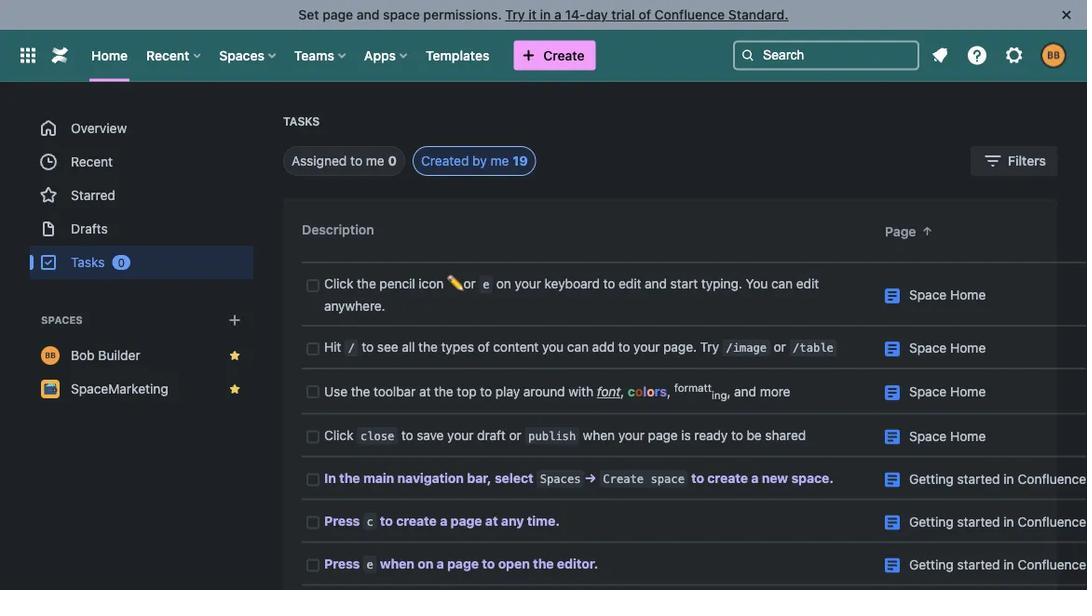 Task type: describe. For each thing, give the bounding box(es) containing it.
your down l
[[618, 428, 645, 443]]

keyboard
[[545, 276, 600, 292]]

click for the
[[324, 276, 353, 292]]

filters button
[[971, 146, 1058, 176]]

the up anywhere.
[[357, 276, 376, 292]]

your left "page."
[[634, 340, 660, 355]]

1 getting started in confluence link from the top
[[909, 471, 1087, 487]]

notification icon image
[[929, 44, 951, 67]]

is
[[681, 428, 691, 443]]

to right add
[[618, 340, 630, 355]]

7 page title icon image from the top
[[885, 559, 900, 573]]

shared
[[765, 428, 806, 443]]

1 space from the top
[[909, 287, 947, 303]]

apps button
[[359, 41, 415, 70]]

overview link
[[30, 112, 253, 145]]

5 page title icon image from the top
[[885, 473, 900, 488]]

ascending sorting icon page image
[[920, 224, 935, 239]]

2 edit from the left
[[797, 276, 819, 292]]

overview
[[71, 121, 127, 136]]

0 vertical spatial tasks
[[283, 115, 320, 128]]

set
[[299, 7, 319, 22]]

ing
[[712, 389, 727, 402]]

starred
[[71, 188, 115, 203]]

home for to see all the types of content you can add to your page. try
[[950, 341, 986, 356]]

any
[[501, 513, 524, 529]]

/image
[[726, 341, 767, 355]]

templates
[[426, 48, 490, 63]]

space inside in the main navigation bar, select spaces → create space to create a new space.
[[651, 472, 685, 486]]

the left top
[[434, 385, 454, 400]]

to inside tab list
[[350, 153, 363, 169]]

create inside popup button
[[544, 48, 585, 63]]

6 page title icon image from the top
[[885, 516, 900, 531]]

apps
[[364, 48, 396, 63]]

2 o from the left
[[647, 385, 655, 400]]

appswitcher icon image
[[17, 44, 39, 67]]

can inside on your keyboard to edit and start typing. you can edit anywhere.
[[772, 276, 793, 292]]

click for close
[[324, 428, 353, 443]]

tab list containing assigned to me
[[261, 146, 536, 176]]

to right /
[[362, 340, 374, 355]]

page right set
[[323, 7, 353, 22]]

create inside in the main navigation bar, select spaces → create space to create a new space.
[[603, 472, 644, 486]]

on your keyboard to edit and start typing. you can edit anywhere.
[[324, 276, 823, 314]]

spacemarketing
[[71, 382, 168, 397]]

main
[[363, 471, 394, 486]]

press c to create a page at any time.
[[324, 513, 560, 529]]

1 getting from the top
[[909, 471, 954, 487]]

press for when on a page to open the editor.
[[324, 556, 360, 572]]

space for when your page is ready to be shared
[[909, 429, 947, 444]]

/table
[[793, 341, 834, 355]]

on inside on your keyboard to edit and start typing. you can edit anywhere.
[[497, 276, 511, 292]]

anywhere.
[[324, 299, 385, 314]]

home for ,
[[950, 385, 986, 400]]

pencil
[[380, 276, 415, 292]]

toolbar
[[374, 385, 416, 400]]

0 horizontal spatial 0
[[118, 256, 125, 269]]

starred link
[[30, 179, 253, 212]]

play
[[496, 385, 520, 400]]

Search field
[[733, 41, 920, 70]]

in
[[324, 471, 336, 486]]

draft
[[477, 428, 506, 443]]

a down press c to create a page at any time.
[[437, 556, 444, 572]]

set page and space permissions. try it in a 14-day trial of confluence standard.
[[299, 7, 789, 22]]

getting started in confluence link for time.
[[909, 514, 1087, 530]]

getting started in confluence for the
[[909, 557, 1087, 573]]

1 vertical spatial of
[[478, 340, 490, 355]]

home for on your keyboard to edit and start typing. you can edit anywhere.
[[950, 287, 986, 303]]

try it in a 14-day trial of confluence standard. link
[[505, 7, 789, 22]]

19
[[513, 153, 528, 169]]

confluence for to create a page at any time.
[[1018, 514, 1087, 530]]

more
[[760, 385, 791, 400]]

create a space image
[[224, 309, 246, 332]]

press e when on a page to open the editor.
[[324, 556, 598, 572]]

space for ,
[[909, 385, 947, 400]]

builder
[[98, 348, 140, 363]]

/
[[348, 341, 355, 355]]

use the toolbar at the top to play around with font , c o l o r s , formatt ing , and more
[[324, 382, 791, 402]]

in for when on a page to open the editor.
[[1004, 557, 1014, 573]]

spaces inside popup button
[[219, 48, 265, 63]]

→
[[584, 471, 597, 486]]

assigned
[[292, 153, 347, 169]]

banner containing home
[[0, 29, 1087, 82]]

created by me 19
[[421, 153, 528, 169]]

start
[[671, 276, 698, 292]]

by
[[473, 153, 487, 169]]

e inside click the pencil icon ✏️ or e
[[483, 278, 490, 292]]

confluence for →
[[1018, 471, 1087, 487]]

save
[[417, 428, 444, 443]]

assigned to me 0
[[292, 153, 397, 169]]

0 vertical spatial try
[[505, 7, 525, 22]]

click the pencil icon ✏️ or e
[[324, 276, 490, 292]]

with
[[569, 385, 594, 400]]

1 horizontal spatial of
[[639, 7, 651, 22]]

l
[[643, 385, 647, 400]]

the right all on the left of the page
[[419, 340, 438, 355]]

new
[[762, 471, 788, 486]]

ready
[[695, 428, 728, 443]]

to left be
[[731, 428, 743, 443]]

close
[[360, 430, 394, 443]]

you
[[746, 276, 768, 292]]

it
[[529, 7, 537, 22]]

home inside home link
[[91, 48, 128, 63]]

time.
[[527, 513, 560, 529]]

1 horizontal spatial or
[[509, 428, 522, 443]]

space home for or
[[909, 341, 986, 356]]

typing.
[[701, 276, 742, 292]]

bob builder link
[[30, 339, 253, 373]]

e inside press e when on a page to open the editor.
[[367, 558, 373, 572]]

use
[[324, 385, 348, 400]]

1 vertical spatial create
[[396, 513, 437, 529]]

permissions.
[[423, 7, 502, 22]]

1 vertical spatial on
[[418, 556, 434, 572]]

space.
[[792, 471, 834, 486]]

1 o from the left
[[635, 385, 643, 400]]

1 vertical spatial at
[[485, 513, 498, 529]]

spaces inside in the main navigation bar, select spaces → create space to create a new space.
[[540, 472, 581, 486]]

bar,
[[467, 471, 492, 486]]

navigation
[[397, 471, 464, 486]]

filters
[[1008, 153, 1046, 169]]

and inside on your keyboard to edit and start typing. you can edit anywhere.
[[645, 276, 667, 292]]

getting for time.
[[909, 514, 954, 530]]

at inside the use the toolbar at the top to play around with font , c o l o r s , formatt ing , and more
[[419, 385, 431, 400]]

formatt
[[674, 382, 712, 395]]

1 getting started in confluence from the top
[[909, 471, 1087, 487]]

confluence image
[[48, 44, 71, 67]]

settings icon image
[[1004, 44, 1026, 67]]

4 page title icon image from the top
[[885, 430, 900, 445]]

all
[[402, 340, 415, 355]]

confluence image
[[48, 44, 71, 67]]

space home for when your page is ready to be shared
[[909, 429, 986, 444]]

to down ready
[[691, 471, 704, 486]]

me for to
[[366, 153, 385, 169]]

group containing overview
[[30, 112, 253, 280]]

your inside on your keyboard to edit and start typing. you can edit anywhere.
[[515, 276, 541, 292]]

see
[[377, 340, 398, 355]]

and inside the use the toolbar at the top to play around with font , c o l o r s , formatt ing , and more
[[734, 385, 757, 400]]

recent inside group
[[71, 154, 113, 170]]



Task type: vqa. For each thing, say whether or not it's contained in the screenshot.
More information about the fields icon at the top of the page
no



Task type: locate. For each thing, give the bounding box(es) containing it.
click up anywhere.
[[324, 276, 353, 292]]

1 horizontal spatial on
[[497, 276, 511, 292]]

space home link for or
[[909, 341, 986, 356]]

14-
[[565, 7, 586, 22]]

space down is
[[651, 472, 685, 486]]

1 page title icon image from the top
[[885, 289, 900, 304]]

2 vertical spatial getting
[[909, 557, 954, 573]]

me
[[366, 153, 385, 169], [491, 153, 509, 169]]

page
[[323, 7, 353, 22], [648, 428, 678, 443], [451, 513, 482, 529], [447, 556, 479, 572]]

publish
[[528, 430, 576, 443]]

2 vertical spatial getting started in confluence link
[[909, 557, 1087, 573]]

page left is
[[648, 428, 678, 443]]

0 horizontal spatial tasks
[[71, 255, 105, 270]]

and
[[357, 7, 380, 22], [645, 276, 667, 292], [734, 385, 757, 400]]

0 vertical spatial getting started in confluence link
[[909, 471, 1087, 487]]

1 vertical spatial press
[[324, 556, 360, 572]]

0 vertical spatial or
[[464, 276, 476, 292]]

1 vertical spatial tasks
[[71, 255, 105, 270]]

me for by
[[491, 153, 509, 169]]

0 vertical spatial create
[[544, 48, 585, 63]]

2 page title icon image from the top
[[885, 342, 900, 357]]

0 vertical spatial and
[[357, 7, 380, 22]]

getting started in confluence for time.
[[909, 514, 1087, 530]]

1 horizontal spatial when
[[583, 428, 615, 443]]

0 vertical spatial e
[[483, 278, 490, 292]]

on down press c to create a page at any time.
[[418, 556, 434, 572]]

1 , from the left
[[621, 385, 624, 400]]

confluence for when on a page to open the editor.
[[1018, 557, 1087, 573]]

0 left created
[[388, 153, 397, 169]]

1 vertical spatial or
[[774, 340, 786, 355]]

press
[[324, 513, 360, 529], [324, 556, 360, 572]]

1 vertical spatial e
[[367, 558, 373, 572]]

icon
[[419, 276, 444, 292]]

page title icon image
[[885, 289, 900, 304], [885, 342, 900, 357], [885, 386, 900, 401], [885, 430, 900, 445], [885, 473, 900, 488], [885, 516, 900, 531], [885, 559, 900, 573]]

drafts
[[71, 221, 108, 237]]

1 horizontal spatial can
[[772, 276, 793, 292]]

0
[[388, 153, 397, 169], [118, 256, 125, 269]]

1 vertical spatial getting started in confluence link
[[909, 514, 1087, 530]]

2 vertical spatial started
[[957, 557, 1000, 573]]

0 horizontal spatial of
[[478, 340, 490, 355]]

1 vertical spatial space
[[651, 472, 685, 486]]

1 horizontal spatial ,
[[667, 385, 671, 400]]

o
[[635, 385, 643, 400], [647, 385, 655, 400]]

drafts link
[[30, 212, 253, 246]]

3 space from the top
[[909, 385, 947, 400]]

1 vertical spatial try
[[700, 340, 719, 355]]

e right "✏️"
[[483, 278, 490, 292]]

recent link
[[30, 145, 253, 179]]

to right top
[[480, 385, 492, 400]]

getting started in confluence link for the
[[909, 557, 1087, 573]]

be
[[747, 428, 762, 443]]

created
[[421, 153, 469, 169]]

spaces right recent "dropdown button"
[[219, 48, 265, 63]]

0 horizontal spatial o
[[635, 385, 643, 400]]

create
[[708, 471, 748, 486], [396, 513, 437, 529]]

0 horizontal spatial on
[[418, 556, 434, 572]]

started for the
[[957, 557, 1000, 573]]

2 started from the top
[[957, 514, 1000, 530]]

1 horizontal spatial recent
[[146, 48, 189, 63]]

0 vertical spatial recent
[[146, 48, 189, 63]]

edit
[[619, 276, 641, 292], [797, 276, 819, 292]]

font
[[597, 385, 621, 400]]

0 vertical spatial started
[[957, 471, 1000, 487]]

your right save
[[447, 428, 474, 443]]

spaces left →
[[540, 472, 581, 486]]

, right formatt
[[727, 385, 731, 400]]

0 horizontal spatial spaces
[[41, 314, 83, 327]]

1 horizontal spatial space
[[651, 472, 685, 486]]

1 vertical spatial 0
[[118, 256, 125, 269]]

tasks up assigned
[[283, 115, 320, 128]]

around
[[523, 385, 565, 400]]

1 me from the left
[[366, 153, 385, 169]]

0 horizontal spatial c
[[367, 515, 373, 529]]

1 horizontal spatial try
[[700, 340, 719, 355]]

me right assigned
[[366, 153, 385, 169]]

4 space from the top
[[909, 429, 947, 444]]

at right toolbar
[[419, 385, 431, 400]]

2 me from the left
[[491, 153, 509, 169]]

1 space home from the top
[[909, 287, 986, 303]]

o left s
[[647, 385, 655, 400]]

getting
[[909, 471, 954, 487], [909, 514, 954, 530], [909, 557, 954, 573]]

trial
[[611, 7, 635, 22]]

page.
[[663, 340, 697, 355]]

0 horizontal spatial edit
[[619, 276, 641, 292]]

1 horizontal spatial me
[[491, 153, 509, 169]]

create down navigation
[[396, 513, 437, 529]]

templates link
[[420, 41, 495, 70]]

group
[[30, 112, 253, 280]]

in the main navigation bar, select spaces → create space to create a new space.
[[324, 471, 834, 486]]

0 horizontal spatial create
[[396, 513, 437, 529]]

2 getting started in confluence link from the top
[[909, 514, 1087, 530]]

0 vertical spatial can
[[772, 276, 793, 292]]

1 vertical spatial getting started in confluence
[[909, 514, 1087, 530]]

1 edit from the left
[[619, 276, 641, 292]]

o left r
[[635, 385, 643, 400]]

description
[[302, 222, 374, 238]]

to
[[350, 153, 363, 169], [603, 276, 615, 292], [362, 340, 374, 355], [618, 340, 630, 355], [480, 385, 492, 400], [401, 428, 413, 443], [731, 428, 743, 443], [691, 471, 704, 486], [380, 513, 393, 529], [482, 556, 495, 572]]

a down navigation
[[440, 513, 448, 529]]

2 vertical spatial getting started in confluence
[[909, 557, 1087, 573]]

0 vertical spatial spaces
[[219, 48, 265, 63]]

your left keyboard at the top right of page
[[515, 276, 541, 292]]

s
[[660, 385, 667, 400]]

click
[[324, 276, 353, 292], [324, 428, 353, 443]]

banner
[[0, 29, 1087, 82]]

1 click from the top
[[324, 276, 353, 292]]

1 vertical spatial getting
[[909, 514, 954, 530]]

open
[[498, 556, 530, 572]]

home for to save your draft or
[[950, 429, 986, 444]]

and right ing
[[734, 385, 757, 400]]

editor.
[[557, 556, 598, 572]]

of
[[639, 7, 651, 22], [478, 340, 490, 355]]

2 getting started in confluence from the top
[[909, 514, 1087, 530]]

recent button
[[141, 41, 208, 70]]

started for time.
[[957, 514, 1000, 530]]

space home link for when your page is ready to be shared
[[909, 429, 986, 444]]

click close to save your draft or publish when your page is ready to be shared
[[324, 428, 806, 443]]

to inside the use the toolbar at the top to play around with font , c o l o r s , formatt ing , and more
[[480, 385, 492, 400]]

0 horizontal spatial or
[[464, 276, 476, 292]]

in for to create a page at any time.
[[1004, 514, 1014, 530]]

2 space home from the top
[[909, 341, 986, 356]]

spacemarketing link
[[30, 373, 253, 406]]

to right assigned
[[350, 153, 363, 169]]

c inside the use the toolbar at the top to play around with font , c o l o r s , formatt ing , and more
[[628, 385, 635, 400]]

1 horizontal spatial at
[[485, 513, 498, 529]]

tab list
[[261, 146, 536, 176]]

create
[[544, 48, 585, 63], [603, 472, 644, 486]]

space home link for ,
[[909, 385, 986, 400]]

1 vertical spatial c
[[367, 515, 373, 529]]

3 getting from the top
[[909, 557, 954, 573]]

1 started from the top
[[957, 471, 1000, 487]]

0 horizontal spatial when
[[380, 556, 415, 572]]

1 horizontal spatial tasks
[[283, 115, 320, 128]]

2 , from the left
[[667, 385, 671, 400]]

global element
[[11, 29, 730, 82]]

select
[[495, 471, 534, 486]]

1 horizontal spatial o
[[647, 385, 655, 400]]

0 horizontal spatial ,
[[621, 385, 624, 400]]

bob
[[71, 348, 95, 363]]

0 vertical spatial press
[[324, 513, 360, 529]]

home
[[91, 48, 128, 63], [950, 287, 986, 303], [950, 341, 986, 356], [950, 385, 986, 400], [950, 429, 986, 444]]

1 horizontal spatial spaces
[[219, 48, 265, 63]]

at left any
[[485, 513, 498, 529]]

2 space from the top
[[909, 341, 947, 356]]

0 horizontal spatial try
[[505, 7, 525, 22]]

3 started from the top
[[957, 557, 1000, 573]]

1 horizontal spatial and
[[645, 276, 667, 292]]

2 horizontal spatial ,
[[727, 385, 731, 400]]

a left 14- on the right of page
[[554, 7, 562, 22]]

the
[[357, 276, 376, 292], [419, 340, 438, 355], [351, 385, 370, 400], [434, 385, 454, 400], [339, 471, 360, 486], [533, 556, 554, 572]]

on right "✏️"
[[497, 276, 511, 292]]

when up →
[[583, 428, 615, 443]]

0 horizontal spatial create
[[544, 48, 585, 63]]

2 horizontal spatial or
[[774, 340, 786, 355]]

hit / to see all the types of content you can add to your page. try /image or /table
[[324, 340, 834, 355]]

unstar this space image
[[227, 348, 242, 363]]

1 vertical spatial and
[[645, 276, 667, 292]]

create button
[[514, 41, 596, 70]]

, right r
[[667, 385, 671, 400]]

search image
[[741, 48, 756, 63]]

0 horizontal spatial and
[[357, 7, 380, 22]]

and left start
[[645, 276, 667, 292]]

2 horizontal spatial spaces
[[540, 472, 581, 486]]

2 vertical spatial or
[[509, 428, 522, 443]]

0 vertical spatial of
[[639, 7, 651, 22]]

c down main
[[367, 515, 373, 529]]

recent inside "dropdown button"
[[146, 48, 189, 63]]

page
[[885, 224, 916, 239]]

3 space home link from the top
[[909, 385, 986, 400]]

or right draft
[[509, 428, 522, 443]]

the right in
[[339, 471, 360, 486]]

of right types
[[478, 340, 490, 355]]

page down press c to create a page at any time.
[[447, 556, 479, 572]]

0 vertical spatial 0
[[388, 153, 397, 169]]

1 horizontal spatial c
[[628, 385, 635, 400]]

c
[[628, 385, 635, 400], [367, 515, 373, 529]]

1 horizontal spatial 0
[[388, 153, 397, 169]]

click left close in the left bottom of the page
[[324, 428, 353, 443]]

space home for ,
[[909, 385, 986, 400]]

edit left start
[[619, 276, 641, 292]]

the right open
[[533, 556, 554, 572]]

2 press from the top
[[324, 556, 360, 572]]

space
[[909, 287, 947, 303], [909, 341, 947, 356], [909, 385, 947, 400], [909, 429, 947, 444]]

teams button
[[289, 41, 353, 70]]

0 horizontal spatial e
[[367, 558, 373, 572]]

page up press e when on a page to open the editor.
[[451, 513, 482, 529]]

home link
[[86, 41, 133, 70]]

1 vertical spatial when
[[380, 556, 415, 572]]

0 down 'drafts' link
[[118, 256, 125, 269]]

you
[[542, 340, 564, 355]]

help icon image
[[966, 44, 989, 67]]

0 horizontal spatial space
[[383, 7, 420, 22]]

bob builder
[[71, 348, 140, 363]]

types
[[441, 340, 474, 355]]

3 getting started in confluence from the top
[[909, 557, 1087, 573]]

try left it
[[505, 7, 525, 22]]

day
[[586, 7, 608, 22]]

to left save
[[401, 428, 413, 443]]

spaces up the bob
[[41, 314, 83, 327]]

2 click from the top
[[324, 428, 353, 443]]

started
[[957, 471, 1000, 487], [957, 514, 1000, 530], [957, 557, 1000, 573]]

unstar this space image
[[227, 382, 242, 397]]

e
[[483, 278, 490, 292], [367, 558, 373, 572]]

or right /image
[[774, 340, 786, 355]]

to inside on your keyboard to edit and start typing. you can edit anywhere.
[[603, 276, 615, 292]]

0 vertical spatial on
[[497, 276, 511, 292]]

2 space home link from the top
[[909, 341, 986, 356]]

0 vertical spatial click
[[324, 276, 353, 292]]

2 getting from the top
[[909, 514, 954, 530]]

0 vertical spatial space
[[383, 7, 420, 22]]

1 horizontal spatial e
[[483, 278, 490, 292]]

2 vertical spatial spaces
[[540, 472, 581, 486]]

1 vertical spatial started
[[957, 514, 1000, 530]]

c inside press c to create a page at any time.
[[367, 515, 373, 529]]

2 vertical spatial and
[[734, 385, 757, 400]]

, left l
[[621, 385, 624, 400]]

1 horizontal spatial create
[[603, 472, 644, 486]]

to right keyboard at the top right of page
[[603, 276, 615, 292]]

0 horizontal spatial recent
[[71, 154, 113, 170]]

2 horizontal spatial and
[[734, 385, 757, 400]]

0 horizontal spatial at
[[419, 385, 431, 400]]

press for to create a page at any time.
[[324, 513, 360, 529]]

top
[[457, 385, 477, 400]]

spaces button
[[214, 41, 283, 70]]

try right "page."
[[700, 340, 719, 355]]

close image
[[1056, 4, 1078, 26]]

when
[[583, 428, 615, 443], [380, 556, 415, 572]]

0 vertical spatial when
[[583, 428, 615, 443]]

3 space home from the top
[[909, 385, 986, 400]]

1 vertical spatial can
[[567, 340, 589, 355]]

create down 14- on the right of page
[[544, 48, 585, 63]]

create down ready
[[708, 471, 748, 486]]

0 vertical spatial getting
[[909, 471, 954, 487]]

0 horizontal spatial can
[[567, 340, 589, 355]]

and up global 'element'
[[357, 7, 380, 22]]

of right trial
[[639, 7, 651, 22]]

3 getting started in confluence link from the top
[[909, 557, 1087, 573]]

4 space home link from the top
[[909, 429, 986, 444]]

space home
[[909, 287, 986, 303], [909, 341, 986, 356], [909, 385, 986, 400], [909, 429, 986, 444]]

the right "use"
[[351, 385, 370, 400]]

recent up starred
[[71, 154, 113, 170]]

can
[[772, 276, 793, 292], [567, 340, 589, 355]]

me right by
[[491, 153, 509, 169]]

content
[[493, 340, 539, 355]]

0 vertical spatial create
[[708, 471, 748, 486]]

c left l
[[628, 385, 635, 400]]

create right →
[[603, 472, 644, 486]]

3 page title icon image from the top
[[885, 386, 900, 401]]

1 horizontal spatial edit
[[797, 276, 819, 292]]

4 space home from the top
[[909, 429, 986, 444]]

e down press c to create a page at any time.
[[367, 558, 373, 572]]

space home link
[[909, 287, 986, 303], [909, 341, 986, 356], [909, 385, 986, 400], [909, 429, 986, 444]]

recent right home link
[[146, 48, 189, 63]]

tasks down drafts
[[71, 255, 105, 270]]

r
[[655, 385, 660, 400]]

try
[[505, 7, 525, 22], [700, 340, 719, 355]]

getting started in confluence
[[909, 471, 1087, 487], [909, 514, 1087, 530], [909, 557, 1087, 573]]

teams
[[294, 48, 334, 63]]

3 , from the left
[[727, 385, 731, 400]]

1 space home link from the top
[[909, 287, 986, 303]]

getting for the
[[909, 557, 954, 573]]

✏️
[[447, 276, 460, 292]]

to down main
[[380, 513, 393, 529]]

to left open
[[482, 556, 495, 572]]

1 vertical spatial spaces
[[41, 314, 83, 327]]

a left new
[[751, 471, 759, 486]]

0 vertical spatial at
[[419, 385, 431, 400]]

1 vertical spatial create
[[603, 472, 644, 486]]

add
[[592, 340, 615, 355]]

or right "✏️"
[[464, 276, 476, 292]]

hit
[[324, 340, 341, 355]]

0 vertical spatial getting started in confluence
[[909, 471, 1087, 487]]

1 horizontal spatial create
[[708, 471, 748, 486]]

1 vertical spatial recent
[[71, 154, 113, 170]]

recent
[[146, 48, 189, 63], [71, 154, 113, 170]]

standard.
[[728, 7, 789, 22]]

spaces
[[219, 48, 265, 63], [41, 314, 83, 327], [540, 472, 581, 486]]

space up apps popup button
[[383, 7, 420, 22]]

edit right the you
[[797, 276, 819, 292]]

1 vertical spatial click
[[324, 428, 353, 443]]

in for →
[[1004, 471, 1014, 487]]

1 press from the top
[[324, 513, 360, 529]]

0 horizontal spatial me
[[366, 153, 385, 169]]

when down press c to create a page at any time.
[[380, 556, 415, 572]]

0 vertical spatial c
[[628, 385, 635, 400]]

space for or
[[909, 341, 947, 356]]



